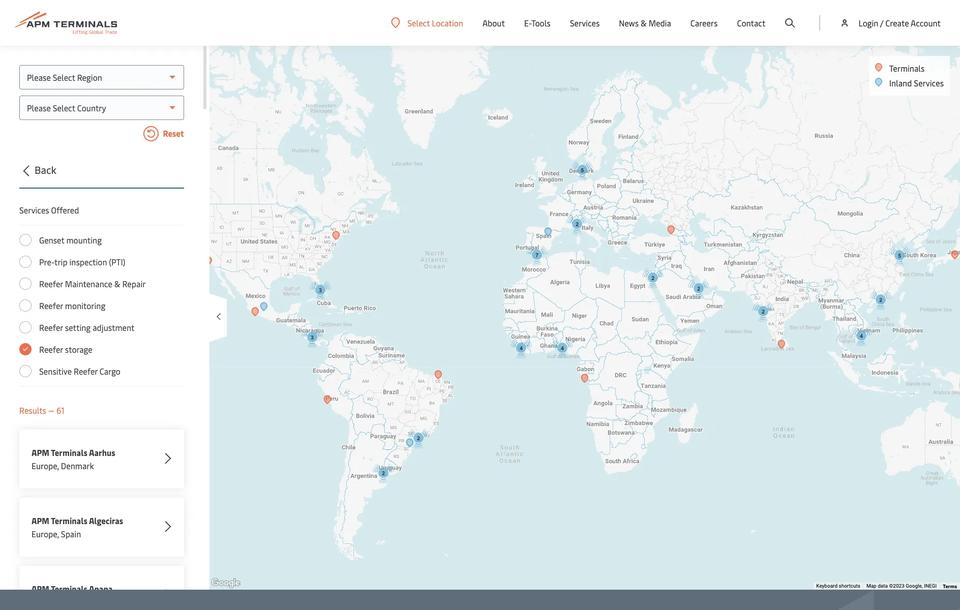 Task type: locate. For each thing, give the bounding box(es) containing it.
terminals inside apm terminals algeciras europe, spain
[[51, 515, 87, 526]]

select location
[[407, 17, 463, 28]]

reefer down pre-
[[39, 278, 63, 289]]

setting
[[65, 322, 91, 333]]

4
[[860, 333, 863, 339], [520, 345, 523, 351], [561, 345, 564, 351]]

1 apm from the top
[[32, 447, 49, 458]]

2 vertical spatial apm
[[32, 583, 49, 594]]

2
[[576, 221, 579, 227], [651, 275, 654, 281], [697, 286, 700, 292], [879, 297, 882, 303], [762, 309, 765, 315], [417, 435, 420, 441], [382, 470, 385, 476]]

1 vertical spatial &
[[114, 278, 120, 289]]

reset button
[[19, 126, 184, 143]]

1 horizontal spatial 4
[[561, 345, 564, 351]]

reefer up sensitive
[[39, 344, 63, 355]]

monitoring
[[65, 300, 105, 311]]

7
[[535, 252, 539, 258]]

reefer for reefer maintenance & repair
[[39, 278, 63, 289]]

europe, left denmark
[[32, 460, 59, 471]]

& left the repair on the left top of the page
[[114, 278, 120, 289]]

terminals inside apm terminals aarhus europe, denmark
[[51, 447, 87, 458]]

1 horizontal spatial &
[[641, 17, 647, 28]]

1 horizontal spatial 3
[[319, 287, 322, 293]]

apm inside apm terminals algeciras europe, spain
[[32, 515, 49, 526]]

inegi
[[924, 583, 937, 589]]

reefer for reefer monitoring
[[39, 300, 63, 311]]

0 vertical spatial europe,
[[32, 460, 59, 471]]

keyboard
[[816, 583, 838, 589]]

©2023
[[889, 583, 905, 589]]

europe, inside apm terminals algeciras europe, spain
[[32, 528, 59, 540]]

apm terminals aarhus europe, denmark
[[32, 447, 115, 471]]

terminals up inland
[[889, 63, 925, 74]]

terminals up 'spain' at left
[[51, 515, 87, 526]]

0 vertical spatial &
[[641, 17, 647, 28]]

reefer right reefer monitoring option in the left of the page
[[39, 300, 63, 311]]

reefer down storage
[[74, 366, 98, 377]]

pre-
[[39, 256, 54, 267]]

reefer monitoring
[[39, 300, 105, 311]]

select
[[407, 17, 430, 28]]

terminals for apapa
[[51, 583, 87, 594]]

services right "tools"
[[570, 17, 600, 28]]

1 horizontal spatial services
[[570, 17, 600, 28]]

services left offered
[[19, 204, 49, 216]]

apm
[[32, 447, 49, 458], [32, 515, 49, 526], [32, 583, 49, 594]]

apm inside apm terminals aarhus europe, denmark
[[32, 447, 49, 458]]

google image
[[209, 577, 243, 590]]

reefer setting adjustment
[[39, 322, 134, 333]]

map data ©2023 google, inegi
[[866, 583, 937, 589]]

0 horizontal spatial &
[[114, 278, 120, 289]]

1 vertical spatial apm
[[32, 515, 49, 526]]

europe, left 'spain' at left
[[32, 528, 59, 540]]

terminals up denmark
[[51, 447, 87, 458]]

apm for apm terminals aarhus
[[32, 447, 49, 458]]

Reefer storage radio
[[19, 343, 32, 355]]

services button
[[570, 0, 600, 46]]

5
[[581, 167, 584, 173], [898, 253, 901, 259]]

3
[[319, 287, 322, 293], [311, 335, 314, 341]]

services
[[570, 17, 600, 28], [914, 77, 944, 88], [19, 204, 49, 216]]

terminals for aarhus
[[51, 447, 87, 458]]

2 apm from the top
[[32, 515, 49, 526]]

0 horizontal spatial 3
[[311, 335, 314, 341]]

2 vertical spatial services
[[19, 204, 49, 216]]

create
[[885, 17, 909, 28]]

europe, inside apm terminals aarhus europe, denmark
[[32, 460, 59, 471]]

map region
[[162, 0, 960, 610]]

Reefer setting adjustment radio
[[19, 321, 32, 334]]

0 vertical spatial apm
[[32, 447, 49, 458]]

reefer right "reefer setting adjustment" option
[[39, 322, 63, 333]]

1 vertical spatial europe,
[[32, 528, 59, 540]]

shortcuts
[[839, 583, 860, 589]]

terminals inside apm terminals apapa link
[[51, 583, 87, 594]]

reefer
[[39, 278, 63, 289], [39, 300, 63, 311], [39, 322, 63, 333], [39, 344, 63, 355], [74, 366, 98, 377]]

genset
[[39, 234, 64, 246]]

europe, for europe, denmark
[[32, 460, 59, 471]]

0 horizontal spatial services
[[19, 204, 49, 216]]

3 apm from the top
[[32, 583, 49, 594]]

2 horizontal spatial services
[[914, 77, 944, 88]]

careers button
[[690, 0, 718, 46]]

0 vertical spatial services
[[570, 17, 600, 28]]

google,
[[906, 583, 923, 589]]

reset
[[161, 128, 184, 139]]

contact button
[[737, 0, 766, 46]]

apm terminals algeciras europe, spain
[[32, 515, 123, 540]]

terminals left apapa
[[51, 583, 87, 594]]

reefer storage
[[39, 344, 92, 355]]

&
[[641, 17, 647, 28], [114, 278, 120, 289]]

1 vertical spatial 5
[[898, 253, 901, 259]]

0 vertical spatial 5
[[581, 167, 584, 173]]

1 europe, from the top
[[32, 460, 59, 471]]

1 vertical spatial services
[[914, 77, 944, 88]]

results — 61
[[19, 405, 64, 416]]

login / create account link
[[840, 0, 941, 46]]

about
[[483, 17, 505, 28]]

sensitive reefer cargo
[[39, 366, 120, 377]]

reefer for reefer storage
[[39, 344, 63, 355]]

spain
[[61, 528, 81, 540]]

e-tools button
[[524, 0, 551, 46]]

aarhus
[[89, 447, 115, 458]]

services right inland
[[914, 77, 944, 88]]

account
[[911, 17, 941, 28]]

0 vertical spatial 3
[[319, 287, 322, 293]]

maintenance
[[65, 278, 112, 289]]

2 europe, from the top
[[32, 528, 59, 540]]

inspection
[[69, 256, 107, 267]]

europe,
[[32, 460, 59, 471], [32, 528, 59, 540]]

cargo
[[100, 366, 120, 377]]

offered
[[51, 204, 79, 216]]

& right news in the right top of the page
[[641, 17, 647, 28]]

apapa
[[89, 583, 113, 594]]

news & media button
[[619, 0, 671, 46]]

terminals
[[889, 63, 925, 74], [51, 447, 87, 458], [51, 515, 87, 526], [51, 583, 87, 594]]



Task type: vqa. For each thing, say whether or not it's contained in the screenshot.
Keyboard shortcuts
yes



Task type: describe. For each thing, give the bounding box(es) containing it.
denmark
[[61, 460, 94, 471]]

2 horizontal spatial 4
[[860, 333, 863, 339]]

Pre-trip inspection (PTI) radio
[[19, 256, 32, 268]]

& inside dropdown button
[[641, 17, 647, 28]]

contact
[[737, 17, 766, 28]]

trip
[[54, 256, 67, 267]]

news & media
[[619, 17, 671, 28]]

inland
[[889, 77, 912, 88]]

inland services
[[889, 77, 944, 88]]

login / create account
[[859, 17, 941, 28]]

keyboard shortcuts button
[[816, 583, 860, 590]]

mounting
[[66, 234, 102, 246]]

e-
[[524, 17, 531, 28]]

careers
[[690, 17, 718, 28]]

1 horizontal spatial 5
[[898, 253, 901, 259]]

reefer maintenance & repair
[[39, 278, 146, 289]]

61
[[56, 405, 64, 416]]

e-tools
[[524, 17, 551, 28]]

apm terminals apapa link
[[19, 566, 184, 610]]

media
[[649, 17, 671, 28]]

(pti)
[[109, 256, 125, 267]]

algeciras
[[89, 515, 123, 526]]

1 vertical spatial 3
[[311, 335, 314, 341]]

0 horizontal spatial 4
[[520, 345, 523, 351]]

reefer for reefer setting adjustment
[[39, 322, 63, 333]]

tools
[[531, 17, 551, 28]]

apm terminals apapa
[[32, 583, 113, 594]]

pre-trip inspection (pti)
[[39, 256, 125, 267]]

services offered
[[19, 204, 79, 216]]

/
[[880, 17, 883, 28]]

login
[[859, 17, 878, 28]]

Reefer Maintenance & Repair radio
[[19, 278, 32, 290]]

—
[[48, 405, 54, 416]]

services for services offered
[[19, 204, 49, 216]]

terms link
[[943, 583, 957, 590]]

terminals for algeciras
[[51, 515, 87, 526]]

terms
[[943, 583, 957, 590]]

apm for apm terminals algeciras
[[32, 515, 49, 526]]

sensitive
[[39, 366, 72, 377]]

keyboard shortcuts
[[816, 583, 860, 589]]

storage
[[65, 344, 92, 355]]

map
[[866, 583, 877, 589]]

back button
[[16, 162, 184, 189]]

results
[[19, 405, 46, 416]]

0 horizontal spatial 5
[[581, 167, 584, 173]]

Reefer monitoring radio
[[19, 300, 32, 312]]

data
[[878, 583, 888, 589]]

about button
[[483, 0, 505, 46]]

adjustment
[[93, 322, 134, 333]]

services for services
[[570, 17, 600, 28]]

select location button
[[391, 17, 463, 28]]

news
[[619, 17, 639, 28]]

Genset mounting radio
[[19, 234, 32, 246]]

genset mounting
[[39, 234, 102, 246]]

europe, for europe, spain
[[32, 528, 59, 540]]

location
[[432, 17, 463, 28]]

Sensitive Reefer Cargo radio
[[19, 365, 32, 377]]

repair
[[122, 278, 146, 289]]

back
[[35, 163, 56, 176]]



